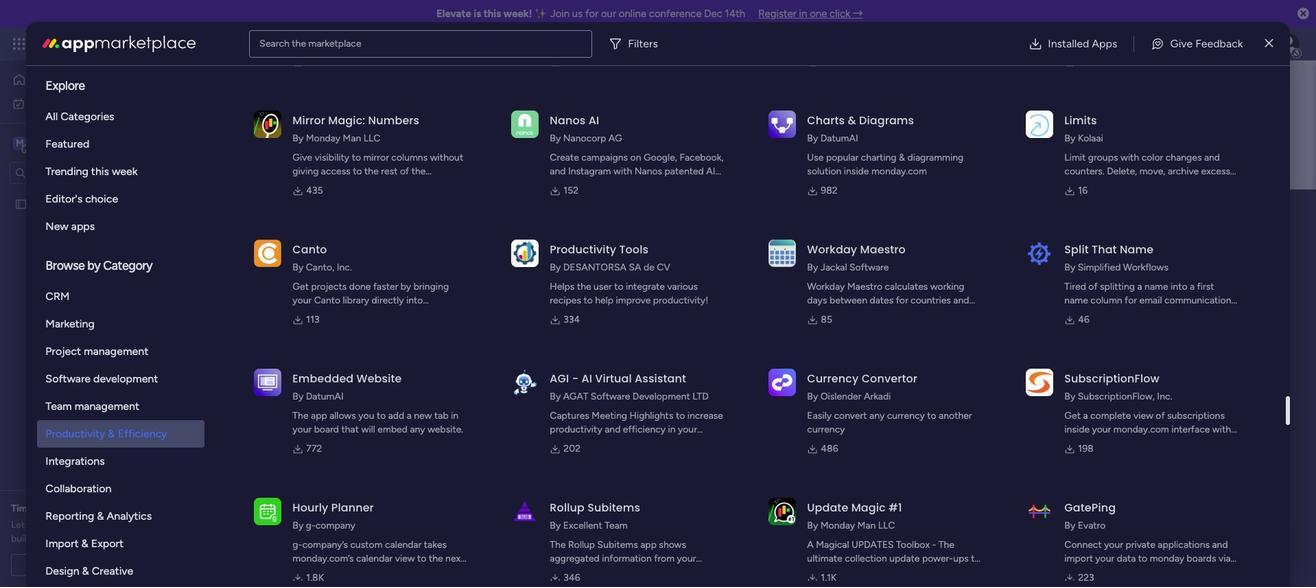 Task type: locate. For each thing, give the bounding box(es) containing it.
1 vertical spatial monday
[[1150, 553, 1185, 564]]

productivity up desantorsa
[[550, 242, 617, 257]]

a
[[808, 539, 814, 551]]

any down arkadi
[[870, 410, 885, 422]]

register
[[759, 8, 797, 20]]

get inside get projects done faster by bringing your canto library directly into monday.com.
[[293, 281, 309, 292]]

you inside the app allows you to add a new tab in your board that will embed any website.
[[359, 410, 374, 422]]

level.
[[293, 566, 314, 578]]

0 vertical spatial into
[[1171, 281, 1188, 292]]

maestro up calculates
[[861, 242, 906, 257]]

0 horizontal spatial -
[[572, 371, 579, 387]]

the for rollup subitems
[[550, 539, 566, 551]]

column.
[[680, 566, 713, 578]]

the up power-
[[939, 539, 955, 551]]

0 vertical spatial maestro
[[861, 242, 906, 257]]

1 vertical spatial nanos
[[635, 165, 663, 177]]

currency down easily
[[808, 424, 845, 435]]

installed apps
[[1049, 37, 1118, 50]]

for left "an"
[[35, 503, 48, 514]]

man inside 'update magic #1 by monday man llc'
[[858, 520, 876, 531]]

0 horizontal spatial by
[[87, 258, 100, 273]]

0 vertical spatial this
[[484, 8, 501, 20]]

346
[[564, 572, 581, 584]]

by inside 'update magic #1 by monday man llc'
[[808, 520, 819, 531]]

2 vertical spatial app
[[641, 539, 657, 551]]

a inside button
[[87, 559, 92, 571]]

maestro up between
[[848, 281, 883, 292]]

for inside workday maestro calculates working days between dates for countries and locales around the world.
[[896, 295, 909, 306]]

integrations
[[46, 455, 105, 468]]

excellent
[[563, 520, 603, 531]]

by up limit
[[1065, 133, 1076, 144]]

app up 'board'
[[311, 410, 327, 422]]

inside up 198
[[1065, 424, 1090, 435]]

486
[[821, 443, 839, 455]]

& inside use popular charting & diagramming solution inside monday.com
[[899, 152, 906, 163]]

to inside captures meeting highlights to increase productivity and efficiency in your meetings.
[[676, 410, 685, 422]]

1 vertical spatial software
[[46, 372, 91, 385]]

1 vertical spatial boards
[[1187, 553, 1217, 564]]

into for rollup
[[592, 566, 609, 578]]

canto down the projects
[[314, 295, 341, 306]]

subscriptionflow down complete at bottom
[[1065, 437, 1140, 449]]

334
[[564, 314, 580, 325]]

inc. right canto,
[[337, 262, 352, 273]]

software up dates
[[850, 262, 889, 273]]

export
[[91, 537, 124, 550]]

expert
[[63, 503, 92, 514]]

0 vertical spatial llc
[[364, 133, 381, 144]]

working
[[931, 281, 965, 292]]

by inside subscriptionflow by subscriptionflow, inc.
[[1065, 391, 1076, 402]]

by inside hourly planner by g-company
[[293, 520, 304, 531]]

into inside the rollup subitems app shows aggregated information from your subitems into the parent item column.
[[592, 566, 609, 578]]

any down the new
[[410, 424, 425, 435]]

inc. inside the canto by canto, inc.
[[337, 262, 352, 273]]

1 vertical spatial inside
[[1065, 424, 1090, 435]]

get for canto
[[293, 281, 309, 292]]

to up "board."
[[353, 165, 362, 177]]

0 vertical spatial workspace
[[58, 136, 113, 149]]

your inside the rollup subitems app shows aggregated information from your subitems into the parent item column.
[[677, 553, 696, 564]]

calendar down custom
[[356, 553, 393, 564]]

by inside the "charts & diagrams by datumai"
[[808, 133, 819, 144]]

your down increase
[[678, 424, 697, 435]]

subscriptionflow,
[[1078, 391, 1155, 402]]

and down meeting on the bottom left of page
[[605, 424, 621, 435]]

the inside the app allows you to add a new tab in your board that will embed any website.
[[293, 410, 309, 422]]

0 vertical spatial g-
[[306, 520, 316, 531]]

1 horizontal spatial work
[[111, 36, 136, 51]]

create
[[550, 152, 579, 163]]

a right add at the bottom of the page
[[407, 410, 412, 422]]

subitems up information
[[598, 539, 638, 551]]

by up create
[[550, 133, 561, 144]]

hourly
[[293, 500, 329, 516]]

& for export
[[81, 537, 88, 550]]

to right "ups"
[[972, 553, 981, 564]]

0 horizontal spatial app
[[311, 410, 327, 422]]

analytics
[[107, 509, 152, 522]]

1 vertical spatial monday.com
[[1114, 424, 1170, 435]]

inc. up subscriptions
[[1158, 391, 1173, 402]]

view
[[1134, 410, 1154, 422], [395, 553, 415, 564]]

monday.com
[[872, 165, 927, 177], [1114, 424, 1170, 435]]

2 horizontal spatial this
[[484, 8, 501, 20]]

1 vertical spatial give
[[293, 152, 312, 163]]

the right search
[[292, 37, 306, 49]]

0 horizontal spatial productivity
[[46, 427, 105, 440]]

with up the delete,
[[1121, 152, 1140, 163]]

llc down #1
[[879, 520, 896, 531]]

1 horizontal spatial name
[[1145, 281, 1169, 292]]

0 horizontal spatial monday.com
[[872, 165, 927, 177]]

0 horizontal spatial view
[[395, 553, 415, 564]]

currency down arkadi
[[888, 410, 925, 422]]

0 vertical spatial app
[[1121, 308, 1137, 320]]

a inside the app allows you to add a new tab in your board that will embed any website.
[[407, 410, 412, 422]]

boards down canto,
[[297, 277, 330, 290]]

workday up jackal
[[808, 242, 858, 257]]

by down mirror
[[293, 133, 304, 144]]

m
[[16, 137, 24, 149]]

jackal
[[821, 262, 848, 273]]

private
[[1126, 539, 1156, 551]]

mirror
[[293, 113, 325, 128]]

in right tab
[[451, 410, 459, 422]]

by inside currency convertor by oislender arkadi
[[808, 391, 819, 402]]

recent boards
[[259, 277, 330, 290]]

embedded website by datumai
[[293, 371, 402, 402]]

1 horizontal spatial man
[[858, 520, 876, 531]]

complete
[[1091, 410, 1132, 422]]

view inside g-company's custom calendar takes monday.com's calendar view to the next level.
[[395, 553, 415, 564]]

to down takes
[[417, 553, 427, 564]]

monday.com inside get a complete view of subscriptions inside your monday.com interface with subscriptionflow app
[[1114, 424, 1170, 435]]

into inside get projects done faster by bringing your canto library directly into monday.com.
[[406, 295, 423, 306]]

0 vertical spatial software
[[850, 262, 889, 273]]

app logo image for agi - ai virtual assistant
[[512, 369, 539, 396]]

2 vertical spatial ai
[[582, 371, 592, 387]]

0 vertical spatial subscriptionflow
[[1065, 371, 1160, 387]]

datumai inside the embedded website by datumai
[[306, 391, 344, 402]]

to left add at the bottom of the page
[[377, 410, 386, 422]]

772
[[306, 443, 322, 455]]

your up column.
[[677, 553, 696, 564]]

filters
[[628, 37, 658, 50]]

1 vertical spatial any
[[410, 424, 425, 435]]

man inside mirror magic: numbers by monday man llc
[[343, 133, 361, 144]]

None field
[[339, 196, 1261, 225]]

view inside get a complete view of subscriptions inside your monday.com interface with subscriptionflow app
[[1134, 410, 1154, 422]]

and inside captures meeting highlights to increase productivity and efficiency in your meetings.
[[605, 424, 621, 435]]

0 horizontal spatial boards
[[297, 277, 330, 290]]

1 horizontal spatial -
[[933, 539, 937, 551]]

0 horizontal spatial any
[[410, 424, 425, 435]]

and up the via
[[1213, 539, 1229, 551]]

next
[[446, 553, 464, 564]]

maestro inside workday maestro calculates working days between dates for countries and locales around the world.
[[848, 281, 883, 292]]

elevate
[[437, 8, 471, 20]]

Search in workspace field
[[29, 165, 115, 181]]

1 horizontal spatial inc.
[[1158, 391, 1173, 402]]

brad klo image
[[1278, 33, 1300, 55]]

1 vertical spatial llc
[[879, 520, 896, 531]]

1 horizontal spatial software
[[591, 391, 631, 402]]

& right the charting
[[899, 152, 906, 163]]

helps the user to integrate various recipes to help improve productivity!
[[550, 281, 709, 306]]

435
[[306, 185, 323, 196]]

0 vertical spatial man
[[343, 133, 361, 144]]

inc. for canto
[[337, 262, 352, 273]]

changes up archive
[[1166, 152, 1202, 163]]

move,
[[1140, 165, 1166, 177]]

1 vertical spatial man
[[858, 520, 876, 531]]

of inside the give visibility to mirror columns without giving access to the rest of the connected board.
[[400, 165, 409, 177]]

app logo image for mirror magic: numbers
[[254, 110, 282, 138]]

1 horizontal spatial into
[[592, 566, 609, 578]]

with inside get a complete view of subscriptions inside your monday.com interface with subscriptionflow app
[[1213, 424, 1232, 435]]

0 horizontal spatial nanos
[[550, 113, 586, 128]]

limit groups with color changes and counters. delete, move, archive excess items with status changes
[[1065, 152, 1231, 191]]

0 vertical spatial inside
[[844, 165, 870, 177]]

app logo image for subscriptionflow
[[1027, 369, 1054, 396]]

import
[[46, 537, 79, 550]]

0 horizontal spatial work
[[46, 97, 67, 109]]

0 vertical spatial name
[[1145, 281, 1169, 292]]

productivity up 'integrations'
[[46, 427, 105, 440]]

limits by kolaai
[[1065, 113, 1104, 144]]

give feedback
[[1171, 37, 1244, 50]]

time for an expert review let our experts review what you've built so far. free of charge
[[11, 503, 160, 544]]

by up recent boards
[[293, 262, 304, 273]]

and down create
[[550, 165, 566, 177]]

workday inside workday maestro calculates working days between dates for countries and locales around the world.
[[808, 281, 845, 292]]

your inside the app allows you to add a new tab in your board that will embed any website.
[[293, 424, 312, 435]]

productivity & efficiency
[[46, 427, 167, 440]]

you
[[361, 310, 377, 321], [359, 410, 374, 422]]

0 vertical spatial monday.com
[[872, 165, 927, 177]]

1 horizontal spatial this
[[458, 310, 474, 321]]

0 horizontal spatial g-
[[293, 539, 302, 551]]

monday inside mirror magic: numbers by monday man llc
[[306, 133, 341, 144]]

your
[[293, 295, 312, 306], [293, 424, 312, 435], [678, 424, 697, 435], [1093, 424, 1112, 435], [1105, 539, 1124, 551], [677, 553, 696, 564], [1096, 553, 1115, 564], [833, 566, 852, 578]]

convertor
[[862, 371, 918, 387]]

2 workday from the top
[[808, 281, 845, 292]]

search everything image
[[1200, 37, 1214, 51]]

you for to
[[359, 410, 374, 422]]

give left search everything icon
[[1171, 37, 1193, 50]]

by inside workday maestro by jackal software
[[808, 262, 819, 273]]

g- up level.
[[293, 539, 302, 551]]

0 horizontal spatial name
[[1065, 295, 1089, 306]]

you for visited
[[361, 310, 377, 321]]

0 vertical spatial workday
[[808, 242, 858, 257]]

in down highlights
[[668, 424, 676, 435]]

charts & diagrams by datumai
[[808, 113, 915, 144]]

app logo image for embedded website
[[254, 369, 282, 396]]

improve
[[616, 295, 651, 306]]

nanos down google, at the top of the page
[[635, 165, 663, 177]]

- up power-
[[933, 539, 937, 551]]

maestro inside workday maestro by jackal software
[[861, 242, 906, 257]]

with down subscriptions
[[1213, 424, 1232, 435]]

by up a
[[808, 520, 819, 531]]

rollup up aggregated at bottom
[[568, 539, 595, 551]]

captures
[[550, 410, 590, 422]]

you up will
[[359, 410, 374, 422]]

2 vertical spatial software
[[591, 391, 631, 402]]

your up "data"
[[1105, 539, 1124, 551]]

0 vertical spatial inc.
[[337, 262, 352, 273]]

1 horizontal spatial boards
[[1187, 553, 1217, 564]]

by down the split at the right top of page
[[1065, 262, 1076, 273]]

experts
[[44, 519, 76, 531]]

to inside easily convert any currency to another currency
[[928, 410, 937, 422]]

in inside captures meeting highlights to increase productivity and efficiency in your meetings.
[[668, 424, 676, 435]]

a down 'import & export'
[[87, 559, 92, 571]]

dapulse x slim image
[[1266, 35, 1274, 52]]

1 vertical spatial this
[[91, 165, 109, 178]]

0 vertical spatial view
[[1134, 410, 1154, 422]]

1 horizontal spatial the
[[550, 539, 566, 551]]

of up "app"
[[1156, 410, 1166, 422]]

of inside get a complete view of subscriptions inside your monday.com interface with subscriptionflow app
[[1156, 410, 1166, 422]]

workday inside workday maestro by jackal software
[[808, 242, 858, 257]]

0 vertical spatial nanos
[[550, 113, 586, 128]]

-
[[572, 371, 579, 387], [933, 539, 937, 551]]

subscriptionflow inside subscriptionflow by subscriptionflow, inc.
[[1065, 371, 1160, 387]]

add
[[388, 410, 405, 422]]

ai up nanocorp
[[589, 113, 600, 128]]

1 horizontal spatial monday
[[821, 520, 856, 531]]

ai inside agi - ai virtual assistant by agat software development ltd
[[582, 371, 592, 387]]

1 vertical spatial name
[[1065, 295, 1089, 306]]

by inside the canto by canto, inc.
[[293, 262, 304, 273]]

1 horizontal spatial g-
[[306, 520, 316, 531]]

ag
[[609, 133, 622, 144]]

0 vertical spatial monday
[[61, 36, 108, 51]]

productivity tools by desantorsa sa de cv
[[550, 242, 671, 273]]

by inside mirror magic: numbers by monday man llc
[[293, 133, 304, 144]]

what
[[109, 519, 130, 531]]

0 horizontal spatial inside
[[844, 165, 870, 177]]

1 vertical spatial subitems
[[598, 539, 638, 551]]

access
[[321, 165, 351, 177]]

by inside agi - ai virtual assistant by agat software development ltd
[[550, 391, 561, 402]]

team right excellent
[[605, 520, 628, 531]]

canto up canto,
[[293, 242, 327, 257]]

for up world. on the right of the page
[[896, 295, 909, 306]]

1 vertical spatial productivity
[[46, 427, 105, 440]]

trending this week
[[46, 165, 138, 178]]

llc inside 'update magic #1 by monday man llc'
[[879, 520, 896, 531]]

groups
[[1089, 152, 1119, 163]]

app logo image for limits
[[1027, 110, 1054, 138]]

ai inside nanos ai by nanocorp ag
[[589, 113, 600, 128]]

app logo image for productivity tools
[[512, 239, 539, 267]]

app logo image
[[254, 110, 282, 138], [512, 110, 539, 138], [769, 110, 797, 138], [1027, 110, 1054, 138], [254, 239, 282, 267], [512, 239, 539, 267], [769, 239, 797, 267], [1027, 239, 1054, 267], [254, 369, 282, 396], [512, 369, 539, 396], [769, 369, 797, 396], [1027, 369, 1054, 396], [254, 498, 282, 525], [512, 498, 539, 525], [769, 498, 797, 525], [1027, 498, 1054, 525]]

& inside the "charts & diagrams by datumai"
[[848, 113, 857, 128]]

your down complete at bottom
[[1093, 424, 1112, 435]]

1 vertical spatial inc.
[[1158, 391, 1173, 402]]

0 vertical spatial calendar
[[385, 539, 422, 551]]

inside inside use popular charting & diagramming solution inside monday.com
[[844, 165, 870, 177]]

1 horizontal spatial get
[[1065, 410, 1081, 422]]

schedule a meeting
[[45, 559, 130, 571]]

for inside time for an expert review let our experts review what you've built so far. free of charge
[[35, 503, 48, 514]]

giving
[[293, 165, 319, 177]]

allows
[[330, 410, 356, 422]]

1 horizontal spatial monday.com
[[1114, 424, 1170, 435]]

ai
[[589, 113, 600, 128], [707, 165, 716, 177], [582, 371, 592, 387]]

into right 346
[[592, 566, 609, 578]]

1 vertical spatial workday
[[808, 281, 845, 292]]

1 vertical spatial view
[[395, 553, 415, 564]]

1 vertical spatial g-
[[293, 539, 302, 551]]

magic:
[[328, 113, 365, 128]]

app logo image for rollup subitems
[[512, 498, 539, 525]]

0 horizontal spatial software
[[46, 372, 91, 385]]

subitems up excellent
[[588, 500, 641, 516]]

work for monday
[[111, 36, 136, 51]]

to left another
[[928, 410, 937, 422]]

canto inside the canto by canto, inc.
[[293, 242, 327, 257]]

ai up agat
[[582, 371, 592, 387]]

the down dates
[[872, 308, 886, 320]]

work for my
[[46, 97, 67, 109]]

1 workday from the top
[[808, 242, 858, 257]]

productivity inside productivity tools by desantorsa sa de cv
[[550, 242, 617, 257]]

planner
[[331, 500, 374, 516]]

team down software development
[[46, 400, 72, 413]]

rollup up excellent
[[550, 500, 585, 516]]

1 vertical spatial app
[[311, 410, 327, 422]]

the inside the a magical updates toolbox - the ultimate collection update power-ups to make your updates... magic!
[[939, 539, 955, 551]]

inbox image
[[1106, 37, 1120, 51]]

0 horizontal spatial team
[[46, 400, 72, 413]]

app logo image for gateping
[[1027, 498, 1054, 525]]

0 vertical spatial datumai
[[821, 133, 859, 144]]

g- inside hourly planner by g-company
[[306, 520, 316, 531]]

select product image
[[12, 37, 26, 51]]

our left online
[[601, 8, 617, 20]]

in right recently
[[448, 310, 455, 321]]

the inside the tired of splitting a name into a first name column for email communication? we have the app for you!
[[1104, 308, 1118, 320]]

0 vertical spatial -
[[572, 371, 579, 387]]

and inside create campaigns on google, facebook, and instagram with nanos patented ai technology.
[[550, 165, 566, 177]]

productivity for &
[[46, 427, 105, 440]]

productivity for tools
[[550, 242, 617, 257]]

1 horizontal spatial datumai
[[821, 133, 859, 144]]

monday.com down the charting
[[872, 165, 927, 177]]

filters button
[[604, 30, 669, 57]]

1 vertical spatial currency
[[808, 424, 845, 435]]

hourly planner by g-company
[[293, 500, 374, 531]]

the for embedded website
[[293, 410, 309, 422]]

0 horizontal spatial give
[[293, 152, 312, 163]]

name down tired
[[1065, 295, 1089, 306]]

give inside the give visibility to mirror columns without giving access to the rest of the connected board.
[[293, 152, 312, 163]]

workday maestro by jackal software
[[808, 242, 906, 273]]

the down takes
[[429, 553, 443, 564]]

kolaai
[[1078, 133, 1104, 144]]

0 vertical spatial boards
[[297, 277, 330, 290]]

monday up visibility
[[306, 133, 341, 144]]

give inside give feedback button
[[1171, 37, 1193, 50]]

llc for #1
[[879, 520, 896, 531]]

1 horizontal spatial our
[[601, 8, 617, 20]]

0 horizontal spatial monday
[[306, 133, 341, 144]]

1 horizontal spatial any
[[870, 410, 885, 422]]

work up home button at the top of the page
[[111, 36, 136, 51]]

0 vertical spatial work
[[111, 36, 136, 51]]

workday for workday maestro calculates working days between dates for countries and locales around the world.
[[808, 281, 845, 292]]

subscriptionflow up "subscriptionflow,"
[[1065, 371, 1160, 387]]

your down ultimate
[[833, 566, 852, 578]]

1 vertical spatial -
[[933, 539, 937, 551]]

1 vertical spatial subscriptionflow
[[1065, 437, 1140, 449]]

by left evatro
[[1065, 520, 1076, 531]]

changes down the move,
[[1141, 179, 1177, 191]]

app inside the tired of splitting a name into a first name column for email communication? we have the app for you!
[[1121, 308, 1137, 320]]

1 vertical spatial get
[[1065, 410, 1081, 422]]

name
[[1145, 281, 1169, 292], [1065, 295, 1089, 306]]

app logo image for canto
[[254, 239, 282, 267]]

give up the giving
[[293, 152, 312, 163]]

app logo image for nanos ai
[[512, 110, 539, 138]]

datumai inside the "charts & diagrams by datumai"
[[821, 133, 859, 144]]

llc for numbers
[[364, 133, 381, 144]]

to inside g-company's custom calendar takes monday.com's calendar view to the next level.
[[417, 553, 427, 564]]

& for analytics
[[97, 509, 104, 522]]

the
[[293, 410, 309, 422], [550, 539, 566, 551], [939, 539, 955, 551]]

review up 'import & export'
[[78, 519, 106, 531]]

1 horizontal spatial team
[[605, 520, 628, 531]]

information
[[602, 553, 652, 564]]

0 horizontal spatial llc
[[364, 133, 381, 144]]

0 vertical spatial our
[[601, 8, 617, 20]]

home button
[[8, 69, 148, 91]]

by up helps
[[550, 262, 561, 273]]

app logo image for split that name
[[1027, 239, 1054, 267]]

your up the 772
[[293, 424, 312, 435]]

review up what
[[94, 503, 124, 514]]

get down canto,
[[293, 281, 309, 292]]

assistant
[[635, 371, 687, 387]]

198
[[1079, 443, 1094, 455]]

2 subscriptionflow from the top
[[1065, 437, 1140, 449]]

for down splitting on the top of page
[[1125, 295, 1138, 306]]

man down 'magic:'
[[343, 133, 361, 144]]

facebook,
[[680, 152, 724, 163]]

the
[[292, 37, 306, 49], [365, 165, 379, 177], [412, 165, 426, 177], [577, 281, 592, 292], [872, 308, 886, 320], [1104, 308, 1118, 320], [429, 553, 443, 564], [611, 566, 625, 578]]

monday up magical
[[821, 520, 856, 531]]

1 vertical spatial ai
[[707, 165, 716, 177]]

apps image
[[1166, 37, 1180, 51]]

of right tired
[[1089, 281, 1098, 292]]

get inside get a complete view of subscriptions inside your monday.com interface with subscriptionflow app
[[1065, 410, 1081, 422]]

0 horizontal spatial datumai
[[306, 391, 344, 402]]

by inside rollup subitems by excellent team
[[550, 520, 561, 531]]

0 horizontal spatial man
[[343, 133, 361, 144]]

subscriptionflow by subscriptionflow, inc.
[[1065, 371, 1173, 402]]

by left excellent
[[550, 520, 561, 531]]

with
[[1121, 152, 1140, 163], [614, 165, 633, 177], [1091, 179, 1110, 191], [1213, 424, 1232, 435]]

days
[[808, 295, 828, 306]]

the up the 772
[[293, 410, 309, 422]]

1 vertical spatial management
[[84, 345, 148, 358]]

option
[[0, 192, 175, 194]]

your inside get a complete view of subscriptions inside your monday.com interface with subscriptionflow app
[[1093, 424, 1112, 435]]

view up "app"
[[1134, 410, 1154, 422]]

the inside the "helps the user to integrate various recipes to help improve productivity!"
[[577, 281, 592, 292]]

2 vertical spatial management
[[75, 400, 139, 413]]

0 horizontal spatial our
[[27, 519, 41, 531]]

management for project management
[[84, 345, 148, 358]]

1 subscriptionflow from the top
[[1065, 371, 1160, 387]]

browse by category
[[46, 258, 153, 273]]

recent
[[259, 277, 294, 290]]

applications
[[1158, 539, 1210, 551]]

workday up "days"
[[808, 281, 845, 292]]

help
[[1212, 552, 1236, 566]]

in inside the app allows you to add a new tab in your board that will embed any website.
[[451, 410, 459, 422]]

1 vertical spatial canto
[[314, 295, 341, 306]]

app logo image for workday maestro
[[769, 239, 797, 267]]

2 horizontal spatial app
[[1121, 308, 1137, 320]]

by inside nanos ai by nanocorp ag
[[550, 133, 561, 144]]

board
[[314, 424, 339, 435]]

connected
[[293, 179, 339, 191]]

1 vertical spatial rollup
[[568, 539, 595, 551]]

the app allows you to add a new tab in your board that will embed any website.
[[293, 410, 464, 435]]

of right free
[[82, 533, 91, 544]]

inside for &
[[844, 165, 870, 177]]

subscriptionflow
[[1065, 371, 1160, 387], [1065, 437, 1140, 449]]

0 vertical spatial currency
[[888, 410, 925, 422]]

ai inside create campaigns on google, facebook, and instagram with nanos patented ai technology.
[[707, 165, 716, 177]]



Task type: vqa. For each thing, say whether or not it's contained in the screenshot.


Task type: describe. For each thing, give the bounding box(es) containing it.
done
[[349, 281, 371, 292]]

1.1k
[[821, 572, 837, 584]]

man for magic:
[[343, 133, 361, 144]]

campaigns
[[582, 152, 628, 163]]

1 horizontal spatial currency
[[888, 410, 925, 422]]

the down columns
[[412, 165, 426, 177]]

boards inside 'connect your private applications and import your data to monday boards via web services.'
[[1187, 553, 1217, 564]]

workday for workday maestro by jackal software
[[808, 242, 858, 257]]

software inside agi - ai virtual assistant by agat software development ltd
[[591, 391, 631, 402]]

monday inside 'connect your private applications and import your data to monday boards via web services.'
[[1150, 553, 1185, 564]]

workspace image
[[13, 136, 27, 151]]

evatro
[[1078, 520, 1106, 531]]

solution
[[808, 165, 842, 177]]

diagrams
[[860, 113, 915, 128]]

the rollup subitems app shows aggregated information from your subitems into the parent item column.
[[550, 539, 713, 578]]

the inside workday maestro calculates working days between dates for countries and locales around the world.
[[872, 308, 886, 320]]

productivity
[[550, 424, 603, 435]]

explore
[[46, 78, 85, 93]]

time
[[11, 503, 33, 514]]

test
[[32, 198, 50, 210]]

app logo image for charts & diagrams
[[769, 110, 797, 138]]

data
[[1117, 553, 1137, 564]]

subitems inside rollup subitems by excellent team
[[588, 500, 641, 516]]

and inside 'connect your private applications and import your data to monday boards via web services.'
[[1213, 539, 1229, 551]]

& for creative
[[82, 564, 89, 577]]

conference
[[649, 8, 702, 20]]

technology.
[[550, 179, 601, 191]]

charts
[[808, 113, 845, 128]]

design
[[46, 564, 79, 577]]

app inside the app allows you to add a new tab in your board that will embed any website.
[[311, 410, 327, 422]]

app logo image for hourly planner
[[254, 498, 282, 525]]

installed apps button
[[1018, 30, 1129, 57]]

subitems inside the rollup subitems app shows aggregated information from your subitems into the parent item column.
[[598, 539, 638, 551]]

into inside the tired of splitting a name into a first name column for email communication? we have the app for you!
[[1171, 281, 1188, 292]]

nanos inside create campaigns on google, facebook, and instagram with nanos patented ai technology.
[[635, 165, 663, 177]]

inc. for subscriptionflow
[[1158, 391, 1173, 402]]

management for team management
[[75, 400, 139, 413]]

#1
[[889, 500, 903, 516]]

1.8k
[[306, 572, 324, 584]]

your inside get projects done faster by bringing your canto library directly into monday.com.
[[293, 295, 312, 306]]

highlights
[[630, 410, 674, 422]]

0 vertical spatial management
[[138, 36, 213, 51]]

get projects done faster by bringing your canto library directly into monday.com.
[[293, 281, 449, 320]]

0 horizontal spatial monday
[[61, 36, 108, 51]]

rollup inside rollup subitems by excellent team
[[550, 500, 585, 516]]

monday for update
[[821, 520, 856, 531]]

instagram
[[568, 165, 611, 177]]

to left help
[[584, 295, 593, 306]]

monday.com.
[[293, 308, 350, 320]]

any inside easily convert any currency to another currency
[[870, 410, 885, 422]]

canto inside get projects done faster by bringing your canto library directly into monday.com.
[[314, 295, 341, 306]]

use popular charting & diagramming solution inside monday.com
[[808, 152, 964, 177]]

software inside workday maestro by jackal software
[[850, 262, 889, 273]]

join
[[551, 8, 570, 20]]

communication?
[[1165, 295, 1237, 306]]

0 horizontal spatial workspace
[[58, 136, 113, 149]]

calculates
[[885, 281, 928, 292]]

with inside create campaigns on google, facebook, and instagram with nanos patented ai technology.
[[614, 165, 633, 177]]

to inside the app allows you to add a new tab in your board that will embed any website.
[[377, 410, 386, 422]]

tools
[[620, 242, 649, 257]]

to inside the a magical updates toolbox - the ultimate collection update power-ups to make your updates... magic!
[[972, 553, 981, 564]]

1 vertical spatial workspace
[[476, 310, 522, 321]]

new apps
[[46, 220, 95, 233]]

in left one
[[800, 8, 808, 20]]

by inside gateping by evatro
[[1065, 520, 1076, 531]]

increase
[[688, 410, 724, 422]]

integrate
[[626, 281, 665, 292]]

0 vertical spatial changes
[[1166, 152, 1202, 163]]

to left mirror
[[352, 152, 361, 163]]

first
[[1198, 281, 1215, 292]]

efficiency
[[118, 427, 167, 440]]

a up email
[[1138, 281, 1143, 292]]

archive
[[1168, 165, 1200, 177]]

of inside the tired of splitting a name into a first name column for email communication? we have the app for you!
[[1089, 281, 1098, 292]]

by inside the limits by kolaai
[[1065, 133, 1076, 144]]

your inside captures meeting highlights to increase productivity and efficiency in your meetings.
[[678, 424, 697, 435]]

projects
[[311, 281, 347, 292]]

a left first
[[1190, 281, 1195, 292]]

monday for mirror
[[306, 133, 341, 144]]

my
[[30, 97, 43, 109]]

currency
[[808, 371, 859, 387]]

with right "16"
[[1091, 179, 1110, 191]]

get for subscriptionflow
[[1065, 410, 1081, 422]]

let
[[11, 519, 25, 531]]

man for magic
[[858, 520, 876, 531]]

team inside rollup subitems by excellent team
[[605, 520, 628, 531]]

subitems
[[550, 566, 589, 578]]

workday maestro calculates working days between dates for countries and locales around the world.
[[808, 281, 970, 320]]

subscriptionflow inside get a complete view of subscriptions inside your monday.com interface with subscriptionflow app
[[1065, 437, 1140, 449]]

into for canto
[[406, 295, 423, 306]]

bringing
[[414, 281, 449, 292]]

by inside productivity tools by desantorsa sa de cv
[[550, 262, 561, 273]]

for down email
[[1139, 308, 1152, 320]]

notifications image
[[1076, 37, 1090, 51]]

gateping by evatro
[[1065, 500, 1116, 531]]

virtual
[[595, 371, 632, 387]]

test list box
[[0, 189, 175, 401]]

workspace selection element
[[13, 135, 115, 153]]

help image
[[1230, 37, 1244, 51]]

on
[[631, 152, 642, 163]]

so
[[32, 533, 42, 544]]

inside for by
[[1065, 424, 1090, 435]]

limits
[[1065, 113, 1098, 128]]

the inside the rollup subitems app shows aggregated information from your subitems into the parent item column.
[[611, 566, 625, 578]]

various
[[668, 281, 698, 292]]

g- inside g-company's custom calendar takes monday.com's calendar view to the next level.
[[293, 539, 302, 551]]

0 vertical spatial by
[[87, 258, 100, 273]]

software development
[[46, 372, 158, 385]]

name
[[1120, 242, 1154, 257]]

1 vertical spatial review
[[78, 519, 106, 531]]

collaboration
[[46, 482, 112, 495]]

another
[[939, 410, 973, 422]]

1 vertical spatial changes
[[1141, 179, 1177, 191]]

free
[[61, 533, 80, 544]]

team management
[[46, 400, 139, 413]]

rollup inside the rollup subitems app shows aggregated information from your subitems into the parent item column.
[[568, 539, 595, 551]]

will
[[361, 424, 375, 435]]

0 horizontal spatial this
[[91, 165, 109, 178]]

a inside get a complete view of subscriptions inside your monday.com interface with subscriptionflow app
[[1084, 410, 1089, 422]]

app inside the rollup subitems app shows aggregated information from your subitems into the parent item column.
[[641, 539, 657, 551]]

by inside get projects done faster by bringing your canto library directly into monday.com.
[[401, 281, 411, 292]]

monday.com's
[[293, 553, 354, 564]]

convert
[[834, 410, 868, 422]]

email
[[1140, 295, 1163, 306]]

by inside split that name by simplified workflows
[[1065, 262, 1076, 273]]

register in one click → link
[[759, 8, 864, 20]]

website.
[[428, 424, 464, 435]]

the inside g-company's custom calendar takes monday.com's calendar view to the next level.
[[429, 553, 443, 564]]

and right boards in the left bottom of the page
[[291, 310, 307, 321]]

interface
[[1172, 424, 1211, 435]]

takes
[[424, 539, 447, 551]]

✨
[[535, 8, 548, 20]]

0 vertical spatial review
[[94, 503, 124, 514]]

our inside time for an expert review let our experts review what you've built so far. free of charge
[[27, 519, 41, 531]]

by inside the embedded website by datumai
[[293, 391, 304, 402]]

app
[[1142, 437, 1160, 449]]

items
[[1065, 179, 1089, 191]]

parent
[[628, 566, 656, 578]]

embedded
[[293, 371, 354, 387]]

status
[[1112, 179, 1139, 191]]

meeting
[[592, 410, 628, 422]]

give feedback link
[[1141, 30, 1255, 57]]

tired of splitting a name into a first name column for email communication? we have the app for you!
[[1065, 281, 1237, 320]]

& for efficiency
[[108, 427, 115, 440]]

for right us
[[586, 8, 599, 20]]

public board image
[[14, 197, 27, 210]]

- inside the a magical updates toolbox - the ultimate collection update power-ups to make your updates... magic!
[[933, 539, 937, 551]]

apps marketplace image
[[43, 35, 196, 52]]

monday work management
[[61, 36, 213, 51]]

via
[[1219, 553, 1231, 564]]

nanos inside nanos ai by nanocorp ag
[[550, 113, 586, 128]]

maestro for workday maestro by jackal software
[[861, 242, 906, 257]]

and inside limit groups with color changes and counters. delete, move, archive excess items with status changes
[[1205, 152, 1221, 163]]

your inside the a magical updates toolbox - the ultimate collection update power-ups to make your updates... magic!
[[833, 566, 852, 578]]

of inside time for an expert review let our experts review what you've built so far. free of charge
[[82, 533, 91, 544]]

tab
[[435, 410, 449, 422]]

company
[[316, 520, 356, 531]]

design & creative
[[46, 564, 133, 577]]

& for diagrams
[[848, 113, 857, 128]]

the down mirror
[[365, 165, 379, 177]]

- inside agi - ai virtual assistant by agat software development ltd
[[572, 371, 579, 387]]

patented
[[665, 165, 704, 177]]

invite members image
[[1136, 37, 1150, 51]]

to right user
[[615, 281, 624, 292]]

give for give feedback
[[1171, 37, 1193, 50]]

is
[[474, 8, 481, 20]]

0 horizontal spatial currency
[[808, 424, 845, 435]]

toolbox
[[897, 539, 930, 551]]

gateping
[[1065, 500, 1116, 516]]

monday.com inside use popular charting & diagramming solution inside monday.com
[[872, 165, 927, 177]]

make
[[808, 566, 831, 578]]

create campaigns on google, facebook, and instagram with nanos patented ai technology.
[[550, 152, 724, 191]]

app logo image for update magic #1
[[769, 498, 797, 525]]

1 vertical spatial calendar
[[356, 553, 393, 564]]

schedule a meeting button
[[11, 554, 164, 576]]

and inside workday maestro calculates working days between dates for countries and locales around the world.
[[954, 295, 970, 306]]

54
[[821, 56, 833, 67]]

app logo image for currency convertor
[[769, 369, 797, 396]]

to inside 'connect your private applications and import your data to monday boards via web services.'
[[1139, 553, 1148, 564]]

maestro for workday maestro calculates working days between dates for countries and locales around the world.
[[848, 281, 883, 292]]

apps
[[71, 220, 95, 233]]

simplified
[[1078, 262, 1121, 273]]

give for give visibility to mirror columns without giving access to the rest of the connected board.
[[293, 152, 312, 163]]

plans
[[259, 38, 282, 49]]

any inside the app allows you to add a new tab in your board that will embed any website.
[[410, 424, 425, 435]]

feedback
[[1196, 37, 1244, 50]]

recipes
[[550, 295, 582, 306]]

dates
[[870, 295, 894, 306]]

your up services.
[[1096, 553, 1115, 564]]

update magic #1 by monday man llc
[[808, 500, 903, 531]]



